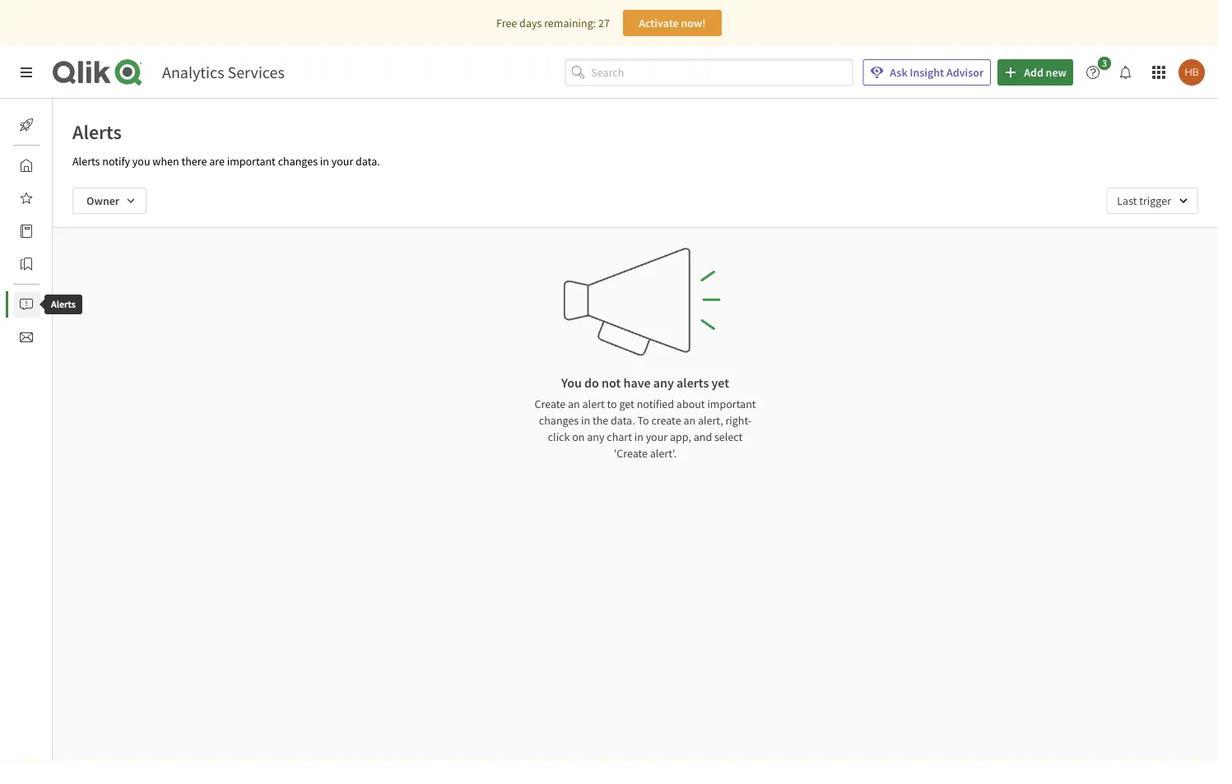 Task type: vqa. For each thing, say whether or not it's contained in the screenshot.
Owner dropdown button
yes



Task type: locate. For each thing, give the bounding box(es) containing it.
1 horizontal spatial data.
[[611, 413, 635, 428]]

not
[[602, 375, 621, 391]]

your
[[331, 154, 353, 169], [646, 430, 668, 444]]

important right 'are'
[[227, 154, 276, 169]]

1 vertical spatial in
[[581, 413, 590, 428]]

on
[[572, 430, 585, 444]]

alerts
[[72, 119, 122, 144], [72, 154, 100, 169], [53, 297, 80, 312], [51, 298, 76, 311]]

home link
[[13, 152, 82, 179]]

0 vertical spatial an
[[568, 397, 580, 412]]

in
[[320, 154, 329, 169], [581, 413, 590, 428], [634, 430, 644, 444]]

1 vertical spatial data.
[[611, 413, 635, 428]]

add new
[[1024, 65, 1067, 80]]

data.
[[356, 154, 380, 169], [611, 413, 635, 428]]

0 vertical spatial changes
[[278, 154, 318, 169]]

1 horizontal spatial any
[[653, 375, 674, 391]]

an down about
[[684, 413, 696, 428]]

remaining:
[[544, 16, 596, 30]]

collections image
[[20, 258, 33, 271]]

1 horizontal spatial important
[[707, 397, 756, 412]]

an left alert
[[568, 397, 580, 412]]

ask
[[890, 65, 908, 80]]

important
[[227, 154, 276, 169], [707, 397, 756, 412]]

notify
[[102, 154, 130, 169]]

1 vertical spatial your
[[646, 430, 668, 444]]

1 vertical spatial important
[[707, 397, 756, 412]]

favorites image
[[20, 192, 33, 205]]

any up notified
[[653, 375, 674, 391]]

3
[[1102, 57, 1107, 70]]

you
[[132, 154, 150, 169]]

an
[[568, 397, 580, 412], [684, 413, 696, 428]]

1 horizontal spatial changes
[[539, 413, 579, 428]]

1 vertical spatial changes
[[539, 413, 579, 428]]

alerts
[[677, 375, 709, 391]]

changes
[[278, 154, 318, 169], [539, 413, 579, 428]]

filters region
[[53, 175, 1218, 227]]

1 horizontal spatial an
[[684, 413, 696, 428]]

any
[[653, 375, 674, 391], [587, 430, 605, 444]]

1 horizontal spatial in
[[581, 413, 590, 428]]

ask insight advisor
[[890, 65, 984, 80]]

important up right-
[[707, 397, 756, 412]]

analytics services element
[[162, 62, 285, 83]]

the
[[593, 413, 608, 428]]

owner button
[[72, 188, 147, 214]]

0 vertical spatial important
[[227, 154, 276, 169]]

advisor
[[947, 65, 984, 80]]

create
[[651, 413, 681, 428]]

important inside you do not have any alerts yet create an alert to get notified about important changes in the data. to create an alert, right- click on any chart in your app, and select 'create alert'.
[[707, 397, 756, 412]]

0 horizontal spatial changes
[[278, 154, 318, 169]]

1 vertical spatial any
[[587, 430, 605, 444]]

free
[[496, 16, 517, 30]]

right-
[[726, 413, 752, 428]]

2 horizontal spatial in
[[634, 430, 644, 444]]

any down the
[[587, 430, 605, 444]]

get
[[619, 397, 635, 412]]

free days remaining: 27
[[496, 16, 610, 30]]

to
[[637, 413, 649, 428]]

days
[[519, 16, 542, 30]]

click
[[548, 430, 570, 444]]

0 vertical spatial in
[[320, 154, 329, 169]]

you do not have any alerts yet create an alert to get notified about important changes in the data. to create an alert, right- click on any chart in your app, and select 'create alert'.
[[535, 375, 756, 461]]

add
[[1024, 65, 1044, 80]]

changes right 'are'
[[278, 154, 318, 169]]

alerts tooltip
[[33, 295, 94, 314]]

changes up click at the bottom left of page
[[539, 413, 579, 428]]

0 horizontal spatial your
[[331, 154, 353, 169]]

2 vertical spatial in
[[634, 430, 644, 444]]

have
[[623, 375, 651, 391]]

0 horizontal spatial important
[[227, 154, 276, 169]]

alert
[[582, 397, 605, 412]]

app,
[[670, 430, 691, 444]]

analytics services
[[162, 62, 285, 83]]

0 vertical spatial any
[[653, 375, 674, 391]]

0 vertical spatial data.
[[356, 154, 380, 169]]

1 horizontal spatial your
[[646, 430, 668, 444]]

catalog
[[53, 224, 89, 239]]

activate now! link
[[623, 10, 722, 36]]

analytics
[[162, 62, 224, 83]]

0 horizontal spatial an
[[568, 397, 580, 412]]

open sidebar menu image
[[20, 66, 33, 79]]



Task type: describe. For each thing, give the bounding box(es) containing it.
add new button
[[998, 59, 1073, 86]]

chart
[[607, 430, 632, 444]]

activate
[[639, 16, 679, 30]]

subscriptions image
[[20, 331, 33, 344]]

howard brown image
[[1179, 59, 1205, 86]]

insight
[[910, 65, 944, 80]]

27
[[598, 16, 610, 30]]

now!
[[681, 16, 706, 30]]

3 button
[[1080, 57, 1116, 86]]

catalog link
[[13, 218, 89, 244]]

trigger
[[1139, 193, 1171, 208]]

about
[[677, 397, 705, 412]]

0 horizontal spatial any
[[587, 430, 605, 444]]

1 vertical spatial an
[[684, 413, 696, 428]]

new
[[1046, 65, 1067, 80]]

select
[[714, 430, 743, 444]]

do
[[584, 375, 599, 391]]

alerts link
[[13, 291, 80, 318]]

services
[[228, 62, 285, 83]]

yet
[[712, 375, 729, 391]]

activate now!
[[639, 16, 706, 30]]

0 vertical spatial your
[[331, 154, 353, 169]]

getting started image
[[20, 119, 33, 132]]

data. inside you do not have any alerts yet create an alert to get notified about important changes in the data. to create an alert, right- click on any chart in your app, and select 'create alert'.
[[611, 413, 635, 428]]

Search text field
[[591, 59, 853, 86]]

navigation pane element
[[0, 105, 89, 357]]

create
[[535, 397, 566, 412]]

searchbar element
[[565, 59, 853, 86]]

ask insight advisor button
[[863, 59, 991, 86]]

your inside you do not have any alerts yet create an alert to get notified about important changes in the data. to create an alert, right- click on any chart in your app, and select 'create alert'.
[[646, 430, 668, 444]]

and
[[694, 430, 712, 444]]

when
[[153, 154, 179, 169]]

0 horizontal spatial data.
[[356, 154, 380, 169]]

owner
[[86, 193, 119, 208]]

'create
[[614, 446, 648, 461]]

0 horizontal spatial in
[[320, 154, 329, 169]]

home
[[53, 158, 82, 173]]

there
[[181, 154, 207, 169]]

alerts inside tooltip
[[51, 298, 76, 311]]

are
[[209, 154, 225, 169]]

changes inside you do not have any alerts yet create an alert to get notified about important changes in the data. to create an alert, right- click on any chart in your app, and select 'create alert'.
[[539, 413, 579, 428]]

to
[[607, 397, 617, 412]]

last
[[1117, 193, 1137, 208]]

Last trigger field
[[1107, 188, 1198, 214]]

you
[[561, 375, 582, 391]]

last trigger
[[1117, 193, 1171, 208]]

notified
[[637, 397, 674, 412]]

alert,
[[698, 413, 723, 428]]

alerts inside navigation pane element
[[53, 297, 80, 312]]

alerts notify you when there are important changes in your data.
[[72, 154, 380, 169]]

alert'.
[[650, 446, 677, 461]]



